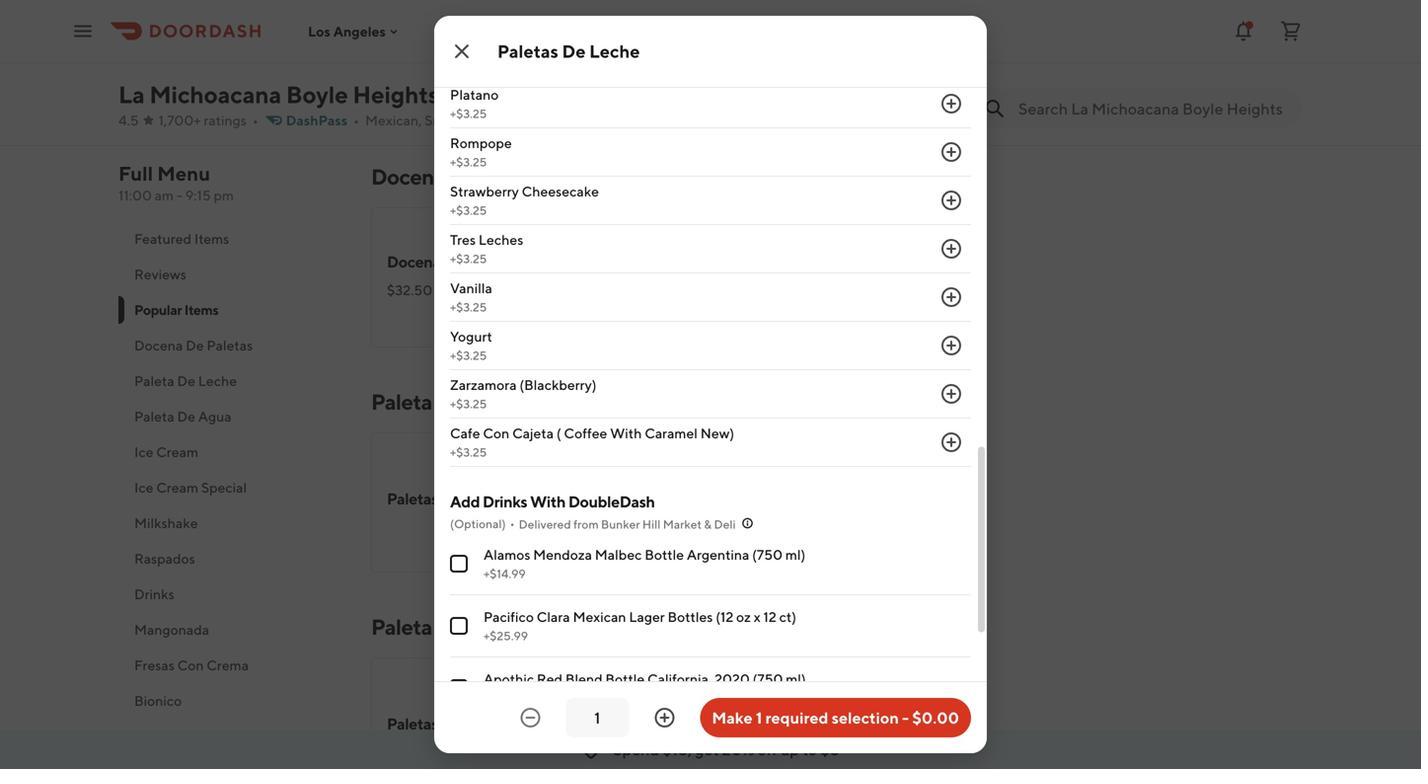 Task type: describe. For each thing, give the bounding box(es) containing it.
coffee
[[564, 425, 608, 441]]

de up ice cream
[[177, 408, 195, 425]]

spend $15, get 20% off up to $5
[[613, 740, 840, 759]]

pm
[[214, 187, 234, 203]]

+$14.99
[[484, 567, 526, 581]]

paleta de leche button
[[118, 363, 348, 399]]

(blackberry)
[[520, 377, 597, 393]]

get
[[695, 740, 719, 759]]

docena de paletas image
[[689, 207, 829, 348]]

bionico button
[[118, 683, 348, 719]]

raspados button
[[118, 541, 348, 577]]

1 horizontal spatial snacks
[[425, 112, 469, 128]]

81%
[[454, 77, 478, 93]]

vanilla +$3.25
[[450, 280, 493, 314]]

x
[[754, 609, 761, 625]]

california,
[[648, 671, 712, 687]]

delivered from bunker hill market & deli
[[519, 517, 736, 531]]

11:00
[[118, 187, 152, 203]]

ice for ice cream
[[134, 444, 153, 460]]

popular items
[[134, 302, 219, 318]]

with inside cafe con cajeta ( coffee with caramel new) +$3.25
[[610, 425, 642, 441]]

de up (optional)
[[441, 489, 461, 508]]

ice cream button
[[118, 434, 348, 470]]

mangonada button
[[118, 612, 348, 648]]

(750 inside alamos mendoza malbec bottle argentina (750 ml) +$14.99
[[753, 547, 783, 563]]

de up cafe
[[436, 389, 464, 415]]

cotija
[[387, 53, 422, 69]]

paletas inside dialog
[[498, 40, 559, 62]]

mexican,
[[365, 112, 422, 128]]

cafe
[[450, 425, 480, 441]]

apothic
[[484, 671, 534, 687]]

spicy
[[591, 53, 623, 69]]

bunker
[[601, 517, 640, 531]]

mexican
[[573, 609, 627, 625]]

off
[[758, 740, 778, 759]]

required
[[766, 708, 829, 727]]

group containing pistachio
[[450, 0, 972, 467]]

serve
[[563, 33, 599, 49]]

0 items, open order cart image
[[1280, 19, 1303, 43]]

from
[[574, 517, 599, 531]]

cafe con cajeta ( coffee with caramel new) +$3.25
[[450, 425, 735, 459]]

cream for ice cream special
[[156, 479, 198, 496]]

• for $4.23 •
[[426, 77, 432, 93]]

bottle for malbec
[[645, 547, 684, 563]]

add button for elote
[[767, 79, 818, 111]]

oz
[[737, 609, 751, 625]]

spend
[[613, 740, 660, 759]]

doubledash
[[569, 492, 655, 511]]

paletas de leche inside dialog
[[498, 40, 640, 62]]

make 1 required selection - $0.00 button
[[700, 698, 972, 738]]

+$25.99
[[484, 629, 528, 643]]

0 vertical spatial docena
[[371, 164, 445, 190]]

mendoza
[[533, 547, 592, 563]]

con for fresas
[[177, 657, 204, 673]]

la michoacana boyle heights
[[118, 80, 439, 109]]

the
[[509, 33, 531, 49]]

angeles
[[333, 23, 386, 39]]

ice for ice cream special
[[134, 479, 153, 496]]

$0.00
[[913, 708, 960, 727]]

• left 2.1
[[477, 112, 482, 128]]

fresas con crema
[[134, 657, 249, 673]]

+$3.25 inside pistachio +$3.25
[[450, 58, 487, 72]]

add drinks with doubledash
[[450, 492, 655, 511]]

+$3.25 inside yogurt +$3.25
[[450, 349, 487, 362]]

1 +$3.25 from the top
[[450, 10, 487, 24]]

paletas de leche dialog
[[434, 0, 987, 753]]

(
[[557, 425, 561, 441]]

strawberry cheesecake +$3.25
[[450, 183, 599, 217]]

mayo,
[[632, 33, 669, 49]]

snacks button
[[118, 719, 348, 754]]

deli
[[714, 517, 736, 531]]

• for (optional) •
[[510, 516, 515, 530]]

1 vertical spatial docena
[[387, 252, 441, 271]]

heights
[[353, 80, 439, 109]]

1 vertical spatial agua
[[468, 614, 519, 640]]

butter
[[522, 53, 562, 69]]

hill
[[643, 517, 661, 531]]

1 vertical spatial paleta de agua
[[371, 614, 519, 640]]

alamos
[[484, 547, 531, 563]]

(optional) •
[[450, 516, 515, 531]]

- for menu
[[177, 187, 183, 203]]

open menu image
[[71, 19, 95, 43]]

increase quantity by 1 image for rompope
[[940, 140, 964, 164]]

up
[[781, 740, 800, 759]]

+$3.25 inside strawberry cheesecake +$3.25
[[450, 203, 487, 217]]

raspados
[[134, 550, 195, 567]]

4.5
[[118, 112, 139, 128]]

yogurt +$3.25
[[450, 328, 492, 362]]

leche inside dialog
[[590, 40, 640, 62]]

increase quantity by 1 image for cafe con cajeta ( coffee with caramel new)
[[940, 430, 964, 454]]

1,700+
[[159, 112, 201, 128]]

add for elote
[[778, 86, 806, 103]]

los angeles button
[[308, 23, 402, 39]]

fresas con crema button
[[118, 648, 348, 683]]

dashpass
[[286, 112, 348, 128]]

de left +$25.99
[[436, 614, 464, 640]]

milkshake button
[[118, 506, 348, 541]]

with
[[602, 33, 629, 49]]

ct)
[[780, 609, 797, 625]]

add for docena de paletas
[[778, 312, 806, 328]]

strawberry
[[450, 183, 519, 199]]

items for featured items
[[194, 231, 229, 247]]

elote hot steam corn on the cob. serve with mayo, cotija cheese, melted butter and spicy chili powder.
[[387, 7, 669, 89]]

de inside dialog
[[562, 40, 586, 62]]

+$3.25 inside cafe con cajeta ( coffee with caramel new) +$3.25
[[450, 445, 487, 459]]

$4.23 •
[[387, 77, 432, 93]]

make 1 required selection - $0.00
[[712, 708, 960, 727]]

to
[[803, 740, 818, 759]]

clara
[[537, 609, 570, 625]]

ml) inside alamos mendoza malbec bottle argentina (750 ml) +$14.99
[[786, 547, 806, 563]]

1 vertical spatial with
[[530, 492, 566, 511]]

cajeta
[[513, 425, 554, 441]]

&
[[704, 517, 712, 531]]

items for popular items
[[184, 302, 219, 318]]

+$3.25 inside platano +$3.25
[[450, 107, 487, 120]]



Task type: vqa. For each thing, say whether or not it's contained in the screenshot.
Serve
yes



Task type: locate. For each thing, give the bounding box(es) containing it.
tres leches +$3.25
[[450, 232, 524, 266]]

+$3.25 down vanilla
[[450, 300, 487, 314]]

+$3.25 inside zarzamora (blackberry) +$3.25
[[450, 397, 487, 411]]

0 vertical spatial con
[[483, 425, 510, 441]]

zarzamora
[[450, 377, 517, 393]]

0 vertical spatial snacks
[[425, 112, 469, 128]]

docena inside 'button'
[[134, 337, 183, 353]]

yogurt
[[450, 328, 492, 345]]

+$3.25 down cafe
[[450, 445, 487, 459]]

1 horizontal spatial docena de paletas
[[371, 164, 551, 190]]

market
[[663, 517, 702, 531]]

(optional)
[[450, 517, 506, 531]]

drinks
[[483, 492, 528, 511], [134, 586, 174, 602]]

ice cream special
[[134, 479, 247, 496]]

paleta de leche up cafe
[[371, 389, 527, 415]]

1 horizontal spatial paleta de leche
[[371, 389, 527, 415]]

0 vertical spatial bottle
[[645, 547, 684, 563]]

0 vertical spatial ml)
[[786, 547, 806, 563]]

-
[[177, 187, 183, 203], [903, 708, 909, 727]]

de right cob.
[[562, 40, 586, 62]]

1 vertical spatial paletas de leche
[[387, 489, 507, 508]]

1 (750 from the top
[[753, 547, 783, 563]]

paleta de agua button
[[118, 399, 348, 434]]

con inside cafe con cajeta ( coffee with caramel new) +$3.25
[[483, 425, 510, 441]]

bottle for blend
[[606, 671, 645, 687]]

add drinks with doubledash group
[[450, 491, 972, 720]]

cream inside button
[[156, 479, 198, 496]]

de left the decrease quantity by 1 icon
[[441, 714, 461, 733]]

mi
[[509, 112, 525, 128]]

cream inside button
[[156, 444, 198, 460]]

paleta de agua inside 'button'
[[134, 408, 232, 425]]

9 +$3.25 from the top
[[450, 397, 487, 411]]

0 vertical spatial (750
[[753, 547, 783, 563]]

2 vertical spatial docena
[[134, 337, 183, 353]]

(12
[[716, 609, 734, 625]]

elote image
[[689, 0, 829, 122]]

los
[[308, 23, 331, 39]]

bottle
[[645, 547, 684, 563], [606, 671, 645, 687]]

powder.
[[387, 73, 437, 89]]

lager
[[629, 609, 665, 625]]

Item Search search field
[[1019, 98, 1288, 119]]

0 vertical spatial with
[[610, 425, 642, 441]]

+$3.25 down tres
[[450, 252, 487, 266]]

increase quantity by 1 image
[[940, 189, 964, 212], [940, 334, 964, 357], [940, 382, 964, 406], [940, 430, 964, 454], [653, 706, 677, 730]]

cream up ice cream special
[[156, 444, 198, 460]]

20%
[[722, 740, 755, 759]]

3 increase quantity by 1 image from the top
[[940, 140, 964, 164]]

+$3.25 down zarzamora
[[450, 397, 487, 411]]

1 vertical spatial bottle
[[606, 671, 645, 687]]

• right $4.23
[[426, 77, 432, 93]]

(750 right 2020
[[753, 671, 783, 687]]

docena de paletas button
[[118, 328, 348, 363]]

pistachio +$3.25
[[450, 38, 508, 72]]

cream for ice cream
[[156, 444, 198, 460]]

snacks inside button
[[134, 728, 178, 744]]

2 cream from the top
[[156, 479, 198, 496]]

0 horizontal spatial docena de paletas
[[134, 337, 253, 353]]

drinks button
[[118, 577, 348, 612]]

1 vertical spatial ice
[[134, 479, 153, 496]]

notification bell image
[[1232, 19, 1256, 43]]

0 vertical spatial ice
[[134, 444, 153, 460]]

alamos mendoza malbec bottle argentina (750 ml) +$14.99
[[484, 547, 806, 581]]

cream down ice cream
[[156, 479, 198, 496]]

increase quantity by 1 image for yogurt
[[940, 334, 964, 357]]

0 vertical spatial drinks
[[483, 492, 528, 511]]

popular
[[134, 302, 182, 318]]

1 vertical spatial (750
[[753, 671, 783, 687]]

0 horizontal spatial drinks
[[134, 586, 174, 602]]

tres
[[450, 232, 476, 248]]

bionico
[[134, 693, 182, 709]]

increase quantity by 1 image for zarzamora (blackberry)
[[940, 382, 964, 406]]

- left $0.00
[[903, 708, 909, 727]]

ice inside button
[[134, 444, 153, 460]]

michoacana
[[149, 80, 282, 109]]

reviews button
[[118, 257, 348, 292]]

agua inside 'button'
[[198, 408, 232, 425]]

paleta de leche down the docena de paletas 'button'
[[134, 373, 237, 389]]

apothic red blend bottle california, 2020 (750 ml)
[[484, 671, 806, 687]]

menu
[[157, 162, 210, 185]]

agua up apothic
[[468, 614, 519, 640]]

0 vertical spatial docena de paletas
[[371, 164, 551, 190]]

snacks down the platano
[[425, 112, 469, 128]]

ml) up ct)
[[786, 547, 806, 563]]

add button for docena de paletas
[[767, 304, 818, 336]]

•
[[426, 77, 432, 93], [253, 112, 258, 128], [354, 112, 359, 128], [477, 112, 482, 128], [510, 516, 515, 530]]

10 +$3.25 from the top
[[450, 445, 487, 459]]

special
[[201, 479, 247, 496]]

1 horizontal spatial paleta de agua
[[371, 614, 519, 640]]

1 cream from the top
[[156, 444, 198, 460]]

(33)
[[481, 77, 506, 93]]

paletas inside 'button'
[[207, 337, 253, 353]]

9:15
[[185, 187, 211, 203]]

de down rompope
[[449, 164, 477, 190]]

ice
[[134, 444, 153, 460], [134, 479, 153, 496]]

increase quantity by 1 image for strawberry cheesecake
[[940, 189, 964, 212]]

with right coffee on the bottom left of the page
[[610, 425, 642, 441]]

fresas
[[134, 657, 175, 673]]

1 vertical spatial -
[[903, 708, 909, 727]]

ml) up required
[[786, 671, 806, 687]]

7 +$3.25 from the top
[[450, 300, 487, 314]]

melted
[[475, 53, 519, 69]]

1 horizontal spatial drinks
[[483, 492, 528, 511]]

1,700+ ratings •
[[159, 112, 258, 128]]

docena down popular
[[134, 337, 183, 353]]

docena de paletas inside 'button'
[[134, 337, 253, 353]]

paletas de leche image
[[689, 432, 829, 573]]

make
[[712, 708, 753, 727]]

full
[[118, 162, 153, 185]]

agua down the paleta de leche 'button'
[[198, 408, 232, 425]]

0 vertical spatial items
[[194, 231, 229, 247]]

de down the docena de paletas 'button'
[[177, 373, 195, 389]]

agua left the decrease quantity by 1 icon
[[464, 714, 501, 733]]

items up reviews button
[[194, 231, 229, 247]]

1 vertical spatial ml)
[[786, 671, 806, 687]]

- inside button
[[903, 708, 909, 727]]

increase quantity by 1 image
[[940, 0, 964, 19], [940, 92, 964, 116], [940, 140, 964, 164], [940, 237, 964, 261], [940, 285, 964, 309]]

paleta de agua down +$14.99
[[371, 614, 519, 640]]

docena up $32.50
[[387, 252, 441, 271]]

pacifico clara mexican lager bottles (12 oz x 12 ct) +$25.99
[[484, 609, 797, 643]]

add
[[778, 86, 806, 103], [1252, 86, 1280, 103], [778, 312, 806, 328], [450, 492, 480, 511], [778, 537, 806, 553]]

red
[[537, 671, 563, 687]]

steam
[[414, 33, 454, 49]]

0 horizontal spatial paleta de leche
[[134, 373, 237, 389]]

decrease quantity by 1 image
[[519, 706, 542, 730]]

increase quantity by 1 image for tres leches
[[940, 237, 964, 261]]

featured items
[[134, 231, 229, 247]]

mexican, snacks • 2.1 mi
[[365, 112, 525, 128]]

12
[[764, 609, 777, 625]]

la
[[118, 80, 145, 109]]

$5
[[821, 740, 840, 759]]

snacks
[[425, 112, 469, 128], [134, 728, 178, 744]]

con right fresas
[[177, 657, 204, 673]]

group
[[450, 0, 972, 467]]

1 vertical spatial con
[[177, 657, 204, 673]]

1 horizontal spatial with
[[610, 425, 642, 441]]

cheese,
[[424, 53, 472, 69]]

increase quantity by 1 image for vanilla
[[940, 285, 964, 309]]

2 +$3.25 from the top
[[450, 58, 487, 72]]

cob.
[[533, 33, 560, 49]]

1 horizontal spatial -
[[903, 708, 909, 727]]

paleta
[[134, 373, 174, 389], [371, 389, 432, 415], [134, 408, 174, 425], [371, 614, 432, 640]]

docena down mexican,
[[371, 164, 445, 190]]

ice inside button
[[134, 479, 153, 496]]

None checkbox
[[450, 555, 468, 573], [450, 617, 468, 635], [450, 555, 468, 573], [450, 617, 468, 635]]

0 horizontal spatial -
[[177, 187, 183, 203]]

2 vertical spatial agua
[[464, 714, 501, 733]]

items right popular
[[184, 302, 219, 318]]

docena de paletas down rompope
[[371, 164, 551, 190]]

0 vertical spatial paletas de leche
[[498, 40, 640, 62]]

drinks inside drinks button
[[134, 586, 174, 602]]

ice cream special button
[[118, 470, 348, 506]]

argentina
[[687, 547, 750, 563]]

increase quantity by 1 image for platano
[[940, 92, 964, 116]]

caramel
[[645, 425, 698, 441]]

0 horizontal spatial paleta de agua
[[134, 408, 232, 425]]

Current quantity is 1 number field
[[578, 707, 617, 729]]

0 horizontal spatial snacks
[[134, 728, 178, 744]]

2 increase quantity by 1 image from the top
[[940, 92, 964, 116]]

5 increase quantity by 1 image from the top
[[940, 285, 964, 309]]

add button
[[767, 79, 818, 111], [1241, 79, 1291, 111], [767, 304, 818, 336], [767, 529, 818, 561]]

• right ratings at the left top of the page
[[253, 112, 258, 128]]

+$3.25 up "81%"
[[450, 58, 487, 72]]

+$3.25 inside vanilla +$3.25
[[450, 300, 487, 314]]

+$3.25 down 'yogurt'
[[450, 349, 487, 362]]

+$3.25 down strawberry
[[450, 203, 487, 217]]

new)
[[701, 425, 735, 441]]

3 +$3.25 from the top
[[450, 107, 487, 120]]

• left mexican,
[[354, 112, 359, 128]]

drinks up (optional) •
[[483, 492, 528, 511]]

with up delivered
[[530, 492, 566, 511]]

con right cafe
[[483, 425, 510, 441]]

+$3.25 inside tres leches +$3.25
[[450, 252, 487, 266]]

paleta de agua
[[134, 408, 232, 425], [371, 614, 519, 640]]

1 increase quantity by 1 image from the top
[[940, 0, 964, 19]]

• for dashpass •
[[354, 112, 359, 128]]

ml)
[[786, 547, 806, 563], [786, 671, 806, 687]]

1
[[756, 708, 763, 727]]

1 vertical spatial items
[[184, 302, 219, 318]]

de
[[444, 252, 462, 271]]

0 vertical spatial cream
[[156, 444, 198, 460]]

- right am
[[177, 187, 183, 203]]

+$3.25 down the platano
[[450, 107, 487, 120]]

0 vertical spatial paleta de agua
[[134, 408, 232, 425]]

- for 1
[[903, 708, 909, 727]]

2.1
[[490, 112, 507, 128]]

docena
[[371, 164, 445, 190], [387, 252, 441, 271], [134, 337, 183, 353]]

5 +$3.25 from the top
[[450, 203, 487, 217]]

docena de paletas down popular items
[[134, 337, 253, 353]]

los angeles
[[308, 23, 386, 39]]

1 horizontal spatial con
[[483, 425, 510, 441]]

snacks down bionico
[[134, 728, 178, 744]]

add inside group
[[450, 492, 480, 511]]

delivered from bunker hill market & deli image
[[740, 515, 756, 531]]

- inside the full menu 11:00 am - 9:15 pm
[[177, 187, 183, 203]]

add button for paletas de leche
[[767, 529, 818, 561]]

full menu 11:00 am - 9:15 pm
[[118, 162, 234, 203]]

+$3.25 up corn
[[450, 10, 487, 24]]

paleta de leche
[[134, 373, 237, 389], [371, 389, 527, 415]]

4 +$3.25 from the top
[[450, 155, 487, 169]]

1 vertical spatial drinks
[[134, 586, 174, 602]]

1 vertical spatial snacks
[[134, 728, 178, 744]]

corn
[[456, 33, 488, 49]]

de down popular items
[[186, 337, 204, 353]]

rompope
[[450, 135, 512, 151]]

1 vertical spatial cream
[[156, 479, 198, 496]]

2020
[[715, 671, 750, 687]]

bottle right blend
[[606, 671, 645, 687]]

• inside (optional) •
[[510, 516, 515, 530]]

drinks down "raspados"
[[134, 586, 174, 602]]

0 horizontal spatial with
[[530, 492, 566, 511]]

paleta de leche inside 'button'
[[134, 373, 237, 389]]

milkshake
[[134, 515, 198, 531]]

+$3.25 down rompope
[[450, 155, 487, 169]]

(750 down delivered from bunker hill market & deli "icon"
[[753, 547, 783, 563]]

docena de paletas
[[371, 164, 551, 190], [134, 337, 253, 353]]

con for cafe
[[483, 425, 510, 441]]

6 +$3.25 from the top
[[450, 252, 487, 266]]

4 increase quantity by 1 image from the top
[[940, 237, 964, 261]]

0 horizontal spatial con
[[177, 657, 204, 673]]

items inside "button"
[[194, 231, 229, 247]]

2 (750 from the top
[[753, 671, 783, 687]]

con inside button
[[177, 657, 204, 673]]

ice up ice cream special
[[134, 444, 153, 460]]

0 vertical spatial agua
[[198, 408, 232, 425]]

1 ice from the top
[[134, 444, 153, 460]]

+$3.25 inside rompope +$3.25
[[450, 155, 487, 169]]

0 vertical spatial -
[[177, 187, 183, 203]]

2 ice from the top
[[134, 479, 153, 496]]

paleta de agua up ice cream
[[134, 408, 232, 425]]

1 vertical spatial docena de paletas
[[134, 337, 253, 353]]

close paletas de leche image
[[450, 39, 474, 63]]

8 +$3.25 from the top
[[450, 349, 487, 362]]

ice up milkshake
[[134, 479, 153, 496]]

+$3.25
[[450, 10, 487, 24], [450, 58, 487, 72], [450, 107, 487, 120], [450, 155, 487, 169], [450, 203, 487, 217], [450, 252, 487, 266], [450, 300, 487, 314], [450, 349, 487, 362], [450, 397, 487, 411], [450, 445, 487, 459]]

drinks inside add drinks with doubledash group
[[483, 492, 528, 511]]

leche inside 'button'
[[198, 373, 237, 389]]

add for paletas de leche
[[778, 537, 806, 553]]

paletas de agua
[[387, 714, 501, 733]]

boyle
[[286, 80, 348, 109]]

bottle inside alamos mendoza malbec bottle argentina (750 ml) +$14.99
[[645, 547, 684, 563]]

• up alamos
[[510, 516, 515, 530]]

bottle down hill on the bottom left of the page
[[645, 547, 684, 563]]

zarzamora (blackberry) +$3.25
[[450, 377, 597, 411]]



